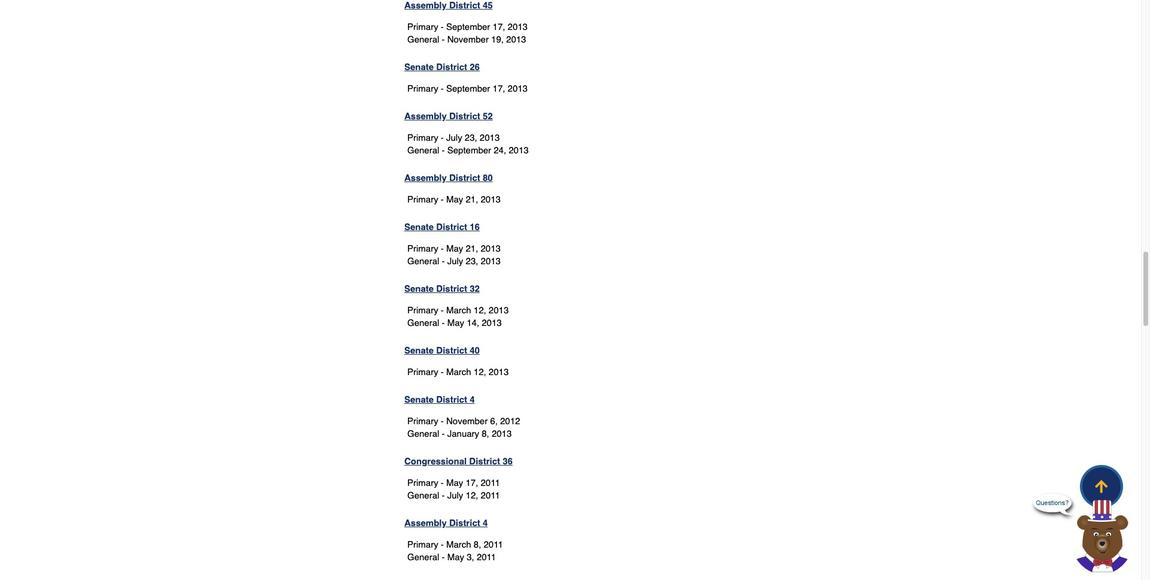 Task type: describe. For each thing, give the bounding box(es) containing it.
questions? ask me. image
[[1034, 487, 1072, 526]]

may inside primary - march 8, 2011 general - may 3, 2011
[[448, 552, 465, 562]]

32
[[470, 283, 480, 294]]

senate for senate district 16
[[405, 222, 434, 232]]

primary - may 21, 2013 general - july 23, 2013
[[408, 243, 501, 266]]

senate district 26 link
[[405, 62, 480, 72]]

6,
[[491, 416, 498, 426]]

primary - march 12, 2013 general - may 14, 2013
[[408, 305, 509, 328]]

primary for primary - march 8, 2011 general - may 3, 2011
[[408, 539, 439, 550]]

senate for senate district 32
[[405, 283, 434, 294]]

24,
[[494, 145, 507, 155]]

july for 17,
[[448, 490, 464, 500]]

general for general - may 3, 2011
[[408, 552, 440, 562]]

senate district 16 link
[[405, 222, 480, 232]]

senate district 32 link
[[405, 283, 480, 294]]

8, inside primary - november 6, 2012 general - january 8, 2013
[[482, 428, 490, 439]]

general for general - may 14, 2013
[[408, 318, 440, 328]]

21, for primary - may 21, 2013 general - july 23, 2013
[[466, 243, 479, 253]]

congressional
[[405, 456, 467, 466]]

click me to chat with sam image
[[1070, 499, 1136, 572]]

september for primary - september 17, 2013
[[447, 83, 491, 93]]

district for assembly district 80
[[450, 173, 481, 183]]

primary - september 17, 2013 general - november 19, 2013
[[408, 21, 528, 44]]

3,
[[467, 552, 475, 562]]

senate for senate district 4
[[405, 394, 434, 404]]

assembly for assembly district 4
[[405, 518, 447, 528]]

17, for primary - september 17, 2013
[[493, 83, 506, 93]]

district for congressional district 36
[[470, 456, 501, 466]]

12, for primary - march 12, 2013 general - may 14, 2013
[[474, 305, 487, 315]]

may for primary - may 21, 2013
[[447, 194, 464, 204]]

district for assembly district 52
[[450, 111, 481, 121]]

14,
[[467, 318, 480, 328]]

district for senate district 40
[[437, 345, 468, 355]]

senate district 40 link
[[405, 345, 480, 355]]

12, inside "primary - may 17, 2011 general - july 12, 2011"
[[466, 490, 479, 500]]

general for general - july 23, 2013
[[408, 256, 440, 266]]

8, inside primary - march 8, 2011 general - may 3, 2011
[[474, 539, 482, 550]]

26
[[470, 62, 480, 72]]

september for primary - september 17, 2013 general - november 19, 2013
[[447, 21, 491, 32]]

november inside primary - september 17, 2013 general - november 19, 2013
[[448, 34, 489, 44]]

march for primary - march 12, 2013
[[447, 367, 472, 377]]

assembly district 4 link
[[405, 518, 488, 528]]

40
[[470, 345, 480, 355]]

district for senate district 16
[[437, 222, 468, 232]]

senate district 40
[[405, 345, 480, 355]]

district for senate district 26
[[437, 62, 468, 72]]

2011 down assembly district 4 on the bottom left of page
[[484, 539, 503, 550]]

primary for primary - may 17, 2011 general - july 12, 2011
[[408, 478, 439, 488]]

congressional district 36 link
[[405, 456, 513, 466]]

senate for senate district 40
[[405, 345, 434, 355]]

senate district 16
[[405, 222, 480, 232]]



Task type: locate. For each thing, give the bounding box(es) containing it.
12, up 14, at the bottom
[[474, 305, 487, 315]]

12,
[[474, 305, 487, 315], [474, 367, 487, 377], [466, 490, 479, 500]]

november
[[448, 34, 489, 44], [447, 416, 488, 426]]

17, up 19,
[[493, 21, 506, 32]]

1 vertical spatial march
[[447, 367, 472, 377]]

52
[[483, 111, 493, 121]]

district for assembly district 4
[[450, 518, 481, 528]]

district left 26
[[437, 62, 468, 72]]

1 vertical spatial assembly
[[405, 173, 447, 183]]

senate up primary - march 12, 2013
[[405, 345, 434, 355]]

primary for primary - may 21, 2013 general - july 23, 2013
[[408, 243, 439, 253]]

23, down assembly district 52 "link"
[[465, 132, 478, 143]]

0 vertical spatial november
[[448, 34, 489, 44]]

district left 80
[[450, 173, 481, 183]]

-
[[441, 21, 444, 32], [442, 34, 445, 44], [441, 83, 444, 93], [441, 132, 444, 143], [442, 145, 445, 155], [441, 194, 444, 204], [441, 243, 444, 253], [442, 256, 445, 266], [441, 305, 444, 315], [442, 318, 445, 328], [441, 367, 444, 377], [441, 416, 444, 426], [442, 428, 445, 439], [441, 478, 444, 488], [442, 490, 445, 500], [441, 539, 444, 550], [442, 552, 445, 562]]

17, inside "primary - may 17, 2011 general - july 12, 2011"
[[466, 478, 479, 488]]

general up senate district 32
[[408, 256, 440, 266]]

1 primary from the top
[[408, 21, 439, 32]]

senate up primary - september 17, 2013
[[405, 62, 434, 72]]

district for senate district 4
[[437, 394, 468, 404]]

2 vertical spatial assembly
[[405, 518, 447, 528]]

primary - september 17, 2013
[[408, 83, 528, 93]]

senate up the primary - march 12, 2013 general - may 14, 2013 at the left bottom of page
[[405, 283, 434, 294]]

assembly district 80
[[405, 173, 493, 183]]

general for general - september 24, 2013
[[408, 145, 440, 155]]

1 vertical spatial 8,
[[474, 539, 482, 550]]

2 21, from the top
[[466, 243, 479, 253]]

1 vertical spatial 21,
[[466, 243, 479, 253]]

primary for primary - march 12, 2013 general - may 14, 2013
[[408, 305, 439, 315]]

general up assembly district 4 link
[[408, 490, 440, 500]]

1 horizontal spatial 4
[[483, 518, 488, 528]]

senate district 32
[[405, 283, 480, 294]]

march down 40
[[447, 367, 472, 377]]

3 assembly from the top
[[405, 518, 447, 528]]

8, up '3,'
[[474, 539, 482, 550]]

assembly for assembly district 80
[[405, 173, 447, 183]]

1 vertical spatial july
[[448, 256, 464, 266]]

2 assembly from the top
[[405, 173, 447, 183]]

primary inside primary - september 17, 2013 general - november 19, 2013
[[408, 21, 439, 32]]

4 primary from the top
[[408, 194, 439, 204]]

21, up 16
[[466, 194, 479, 204]]

2 vertical spatial march
[[447, 539, 472, 550]]

general inside primary - march 8, 2011 general - may 3, 2011
[[408, 552, 440, 562]]

0 vertical spatial 21,
[[466, 194, 479, 204]]

0 vertical spatial 8,
[[482, 428, 490, 439]]

primary for primary - july 23, 2013 general - september 24, 2013
[[408, 132, 439, 143]]

0 vertical spatial 12,
[[474, 305, 487, 315]]

17, down congressional district 36 on the left
[[466, 478, 479, 488]]

assembly for assembly district 52
[[405, 111, 447, 121]]

district for senate district 32
[[437, 283, 468, 294]]

8 primary from the top
[[408, 416, 439, 426]]

general inside the primary - march 12, 2013 general - may 14, 2013
[[408, 318, 440, 328]]

0 vertical spatial march
[[447, 305, 472, 315]]

2013
[[508, 21, 528, 32], [507, 34, 527, 44], [508, 83, 528, 93], [480, 132, 500, 143], [509, 145, 529, 155], [481, 194, 501, 204], [481, 243, 501, 253], [481, 256, 501, 266], [489, 305, 509, 315], [482, 318, 502, 328], [489, 367, 509, 377], [492, 428, 512, 439]]

july inside primary - july 23, 2013 general - september 24, 2013
[[447, 132, 463, 143]]

8,
[[482, 428, 490, 439], [474, 539, 482, 550]]

september up 26
[[447, 21, 491, 32]]

general for general - july 12, 2011
[[408, 490, 440, 500]]

80
[[483, 173, 493, 183]]

may down senate district 16 link
[[447, 243, 464, 253]]

senate district 4 link
[[405, 394, 475, 404]]

january
[[448, 428, 480, 439]]

primary - may 21, 2013
[[408, 194, 501, 204]]

2011 right '3,'
[[477, 552, 496, 562]]

2 vertical spatial 12,
[[466, 490, 479, 500]]

senate
[[405, 62, 434, 72], [405, 222, 434, 232], [405, 283, 434, 294], [405, 345, 434, 355], [405, 394, 434, 404]]

primary for primary - november 6, 2012 general - january 8, 2013
[[408, 416, 439, 426]]

assembly district 80 link
[[405, 173, 493, 183]]

general up congressional
[[408, 428, 440, 439]]

primary
[[408, 21, 439, 32], [408, 83, 439, 93], [408, 132, 439, 143], [408, 194, 439, 204], [408, 243, 439, 253], [408, 305, 439, 315], [408, 367, 439, 377], [408, 416, 439, 426], [408, 478, 439, 488], [408, 539, 439, 550]]

primary - may 17, 2011 general - july 12, 2011
[[408, 478, 500, 500]]

21, inside the primary - may 21, 2013 general - july 23, 2013
[[466, 243, 479, 253]]

march for primary - march 8, 2011 general - may 3, 2011
[[447, 539, 472, 550]]

primary for primary - september 17, 2013
[[408, 83, 439, 93]]

0 horizontal spatial 4
[[470, 394, 475, 404]]

3 general from the top
[[408, 256, 440, 266]]

primary for primary - may 21, 2013
[[408, 194, 439, 204]]

1 general from the top
[[408, 34, 440, 44]]

march inside primary - march 8, 2011 general - may 3, 2011
[[447, 539, 472, 550]]

primary for primary - september 17, 2013 general - november 19, 2013
[[408, 21, 439, 32]]

senate for senate district 26
[[405, 62, 434, 72]]

1 senate from the top
[[405, 62, 434, 72]]

primary inside primary - july 23, 2013 general - september 24, 2013
[[408, 132, 439, 143]]

1 21, from the top
[[466, 194, 479, 204]]

primary down congressional
[[408, 478, 439, 488]]

assembly district 52 link
[[405, 111, 493, 121]]

july
[[447, 132, 463, 143], [448, 256, 464, 266], [448, 490, 464, 500]]

2 general from the top
[[408, 145, 440, 155]]

1 march from the top
[[447, 305, 472, 315]]

district left the 36
[[470, 456, 501, 466]]

primary inside primary - november 6, 2012 general - january 8, 2013
[[408, 416, 439, 426]]

may down congressional district 36 on the left
[[447, 478, 464, 488]]

september inside primary - september 17, 2013 general - november 19, 2013
[[447, 21, 491, 32]]

4 senate from the top
[[405, 345, 434, 355]]

july for 21,
[[448, 256, 464, 266]]

primary down senate district 16
[[408, 243, 439, 253]]

1 vertical spatial november
[[447, 416, 488, 426]]

21,
[[466, 194, 479, 204], [466, 243, 479, 253]]

4 general from the top
[[408, 318, 440, 328]]

primary inside the primary - march 12, 2013 general - may 14, 2013
[[408, 305, 439, 315]]

september
[[447, 21, 491, 32], [447, 83, 491, 93], [448, 145, 492, 155]]

23, up 32
[[466, 256, 479, 266]]

1 vertical spatial 23,
[[466, 256, 479, 266]]

12, inside the primary - march 12, 2013 general - may 14, 2013
[[474, 305, 487, 315]]

3 march from the top
[[447, 539, 472, 550]]

may down assembly district 80 at the top left of page
[[447, 194, 464, 204]]

2 senate from the top
[[405, 222, 434, 232]]

district left 32
[[437, 283, 468, 294]]

may for primary - may 21, 2013 general - july 23, 2013
[[447, 243, 464, 253]]

4 for assembly district 4
[[483, 518, 488, 528]]

primary down assembly district 52 "link"
[[408, 132, 439, 143]]

march for primary - march 12, 2013 general - may 14, 2013
[[447, 305, 472, 315]]

2013 inside primary - november 6, 2012 general - january 8, 2013
[[492, 428, 512, 439]]

general inside "primary - may 17, 2011 general - july 12, 2011"
[[408, 490, 440, 500]]

16
[[470, 222, 480, 232]]

general inside the primary - may 21, 2013 general - july 23, 2013
[[408, 256, 440, 266]]

may inside the primary - may 21, 2013 general - july 23, 2013
[[447, 243, 464, 253]]

july inside "primary - may 17, 2011 general - july 12, 2011"
[[448, 490, 464, 500]]

may left 14, at the bottom
[[448, 318, 465, 328]]

assembly down primary - september 17, 2013
[[405, 111, 447, 121]]

september down 26
[[447, 83, 491, 93]]

primary inside "primary - may 17, 2011 general - july 12, 2011"
[[408, 478, 439, 488]]

3 primary from the top
[[408, 132, 439, 143]]

primary down senate district 26 link
[[408, 83, 439, 93]]

district up primary - march 12, 2013
[[437, 345, 468, 355]]

17, for primary - september 17, 2013 general - november 19, 2013
[[493, 21, 506, 32]]

2011 down congressional district 36 link
[[481, 490, 500, 500]]

0 vertical spatial assembly
[[405, 111, 447, 121]]

general for general - january 8, 2013
[[408, 428, 440, 439]]

21, for primary - may 21, 2013
[[466, 194, 479, 204]]

6 primary from the top
[[408, 305, 439, 315]]

8, right january at the left bottom of the page
[[482, 428, 490, 439]]

general inside primary - november 6, 2012 general - january 8, 2013
[[408, 428, 440, 439]]

may
[[447, 194, 464, 204], [447, 243, 464, 253], [448, 318, 465, 328], [447, 478, 464, 488], [448, 552, 465, 562]]

primary up 'senate district 26'
[[408, 21, 439, 32]]

district up primary - march 8, 2011 general - may 3, 2011
[[450, 518, 481, 528]]

1 vertical spatial 4
[[483, 518, 488, 528]]

23, inside the primary - may 21, 2013 general - july 23, 2013
[[466, 256, 479, 266]]

4 up primary - november 6, 2012 general - january 8, 2013
[[470, 394, 475, 404]]

assembly up primary - march 8, 2011 general - may 3, 2011
[[405, 518, 447, 528]]

2 march from the top
[[447, 367, 472, 377]]

primary - march 12, 2013
[[408, 367, 509, 377]]

5 general from the top
[[408, 428, 440, 439]]

primary - july 23, 2013 general - september 24, 2013
[[408, 132, 529, 155]]

primary - november 6, 2012 general - january 8, 2013
[[408, 416, 521, 439]]

primary down assembly district 80 at the top left of page
[[408, 194, 439, 204]]

assembly
[[405, 111, 447, 121], [405, 173, 447, 183], [405, 518, 447, 528]]

2011 down congressional district 36 on the left
[[481, 478, 500, 488]]

12, for primary - march 12, 2013
[[474, 367, 487, 377]]

5 senate from the top
[[405, 394, 434, 404]]

september inside primary - july 23, 2013 general - september 24, 2013
[[448, 145, 492, 155]]

17, inside primary - september 17, 2013 general - november 19, 2013
[[493, 21, 506, 32]]

12, down 40
[[474, 367, 487, 377]]

0 vertical spatial 4
[[470, 394, 475, 404]]

7 general from the top
[[408, 552, 440, 562]]

general up assembly district 80 at the top left of page
[[408, 145, 440, 155]]

general down assembly district 4 on the bottom left of page
[[408, 552, 440, 562]]

17, for primary - may 17, 2011 general - july 12, 2011
[[466, 478, 479, 488]]

3 senate from the top
[[405, 283, 434, 294]]

0 horizontal spatial 8,
[[474, 539, 482, 550]]

36
[[503, 456, 513, 466]]

assembly district 52
[[405, 111, 493, 121]]

senate district 26
[[405, 62, 480, 72]]

senate down primary - may 21, 2013
[[405, 222, 434, 232]]

1 vertical spatial 17,
[[493, 83, 506, 93]]

1 assembly from the top
[[405, 111, 447, 121]]

senate down primary - march 12, 2013
[[405, 394, 434, 404]]

july down assembly district 52 "link"
[[447, 132, 463, 143]]

0 vertical spatial 17,
[[493, 21, 506, 32]]

general for general - november 19, 2013
[[408, 34, 440, 44]]

general up 'senate district 26'
[[408, 34, 440, 44]]

assembly up primary - may 21, 2013
[[405, 173, 447, 183]]

5 primary from the top
[[408, 243, 439, 253]]

september left the 24,
[[448, 145, 492, 155]]

march
[[447, 305, 472, 315], [447, 367, 472, 377], [447, 539, 472, 550]]

4 for senate district 4
[[470, 394, 475, 404]]

0 vertical spatial july
[[447, 132, 463, 143]]

may left '3,'
[[448, 552, 465, 562]]

1 vertical spatial september
[[447, 83, 491, 93]]

district
[[437, 62, 468, 72], [450, 111, 481, 121], [450, 173, 481, 183], [437, 222, 468, 232], [437, 283, 468, 294], [437, 345, 468, 355], [437, 394, 468, 404], [470, 456, 501, 466], [450, 518, 481, 528]]

primary down senate district 4
[[408, 416, 439, 426]]

2011
[[481, 478, 500, 488], [481, 490, 500, 500], [484, 539, 503, 550], [477, 552, 496, 562]]

may inside "primary - may 17, 2011 general - july 12, 2011"
[[447, 478, 464, 488]]

general inside primary - july 23, 2013 general - september 24, 2013
[[408, 145, 440, 155]]

6 general from the top
[[408, 490, 440, 500]]

general inside primary - september 17, 2013 general - november 19, 2013
[[408, 34, 440, 44]]

10 primary from the top
[[408, 539, 439, 550]]

23,
[[465, 132, 478, 143], [466, 256, 479, 266]]

2012
[[501, 416, 521, 426]]

general
[[408, 34, 440, 44], [408, 145, 440, 155], [408, 256, 440, 266], [408, 318, 440, 328], [408, 428, 440, 439], [408, 490, 440, 500], [408, 552, 440, 562]]

17, up 52
[[493, 83, 506, 93]]

2 vertical spatial september
[[448, 145, 492, 155]]

primary inside primary - march 8, 2011 general - may 3, 2011
[[408, 539, 439, 550]]

2 vertical spatial 17,
[[466, 478, 479, 488]]

district down primary - march 12, 2013
[[437, 394, 468, 404]]

may inside the primary - march 12, 2013 general - may 14, 2013
[[448, 318, 465, 328]]

march up '3,'
[[447, 539, 472, 550]]

2 primary from the top
[[408, 83, 439, 93]]

november up 26
[[448, 34, 489, 44]]

1 vertical spatial 12,
[[474, 367, 487, 377]]

march inside the primary - march 12, 2013 general - may 14, 2013
[[447, 305, 472, 315]]

1 horizontal spatial 8,
[[482, 428, 490, 439]]

19,
[[492, 34, 504, 44]]

primary for primary - march 12, 2013
[[408, 367, 439, 377]]

district left 16
[[437, 222, 468, 232]]

17,
[[493, 21, 506, 32], [493, 83, 506, 93], [466, 478, 479, 488]]

21, down 16
[[466, 243, 479, 253]]

2 vertical spatial july
[[448, 490, 464, 500]]

july up senate district 32
[[448, 256, 464, 266]]

senate district 4
[[405, 394, 475, 404]]

4
[[470, 394, 475, 404], [483, 518, 488, 528]]

0 vertical spatial 23,
[[465, 132, 478, 143]]

primary down senate district 40 link in the bottom left of the page
[[408, 367, 439, 377]]

november inside primary - november 6, 2012 general - january 8, 2013
[[447, 416, 488, 426]]

july up assembly district 4 on the bottom left of page
[[448, 490, 464, 500]]

primary - march 8, 2011 general - may 3, 2011
[[408, 539, 503, 562]]

23, inside primary - july 23, 2013 general - september 24, 2013
[[465, 132, 478, 143]]

primary inside the primary - may 21, 2013 general - july 23, 2013
[[408, 243, 439, 253]]

general up senate district 40 link in the bottom left of the page
[[408, 318, 440, 328]]

november up january at the left bottom of the page
[[447, 416, 488, 426]]

0 vertical spatial september
[[447, 21, 491, 32]]

primary down senate district 32
[[408, 305, 439, 315]]

congressional district 36
[[405, 456, 513, 466]]

7 primary from the top
[[408, 367, 439, 377]]

july inside the primary - may 21, 2013 general - july 23, 2013
[[448, 256, 464, 266]]

may for primary - may 17, 2011 general - july 12, 2011
[[447, 478, 464, 488]]

district left 52
[[450, 111, 481, 121]]

primary down assembly district 4 link
[[408, 539, 439, 550]]

12, down congressional district 36 on the left
[[466, 490, 479, 500]]

march up 14, at the bottom
[[447, 305, 472, 315]]

assembly district 4
[[405, 518, 488, 528]]

4 up primary - march 8, 2011 general - may 3, 2011
[[483, 518, 488, 528]]

9 primary from the top
[[408, 478, 439, 488]]



Task type: vqa. For each thing, say whether or not it's contained in the screenshot.
new within This new tool provides increased access to our digital collections and exhibits. The search tool currently uses data from Omeka S.
no



